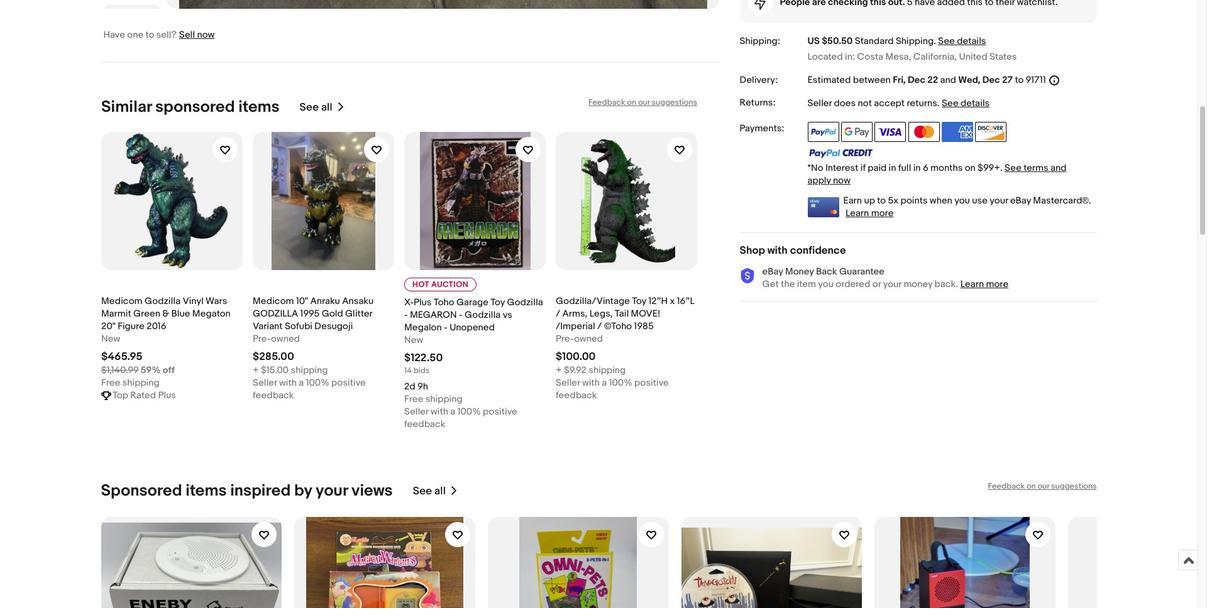 Task type: locate. For each thing, give the bounding box(es) containing it.
see all link
[[299, 98, 345, 117], [413, 482, 458, 501]]

toy inside the x-plus toho garage toy godzilla - megaron -  godzilla vs megalon - unopened new $122.50 14 bids 2d 9h free shipping seller with a 100% positive feedback
[[490, 297, 505, 309]]

0 vertical spatial feedback
[[589, 98, 625, 108]]

ebay inside earn up to 5x points when you use your ebay mastercard®. learn more
[[1011, 195, 1032, 207]]

0 vertical spatial your
[[990, 195, 1009, 207]]

ebay mastercard image
[[808, 197, 840, 217]]

a inside godzilla/vintage toy 12"h x 16"l / arms, legs, tail move! /imperial / ©toho 1985 pre-owned $100.00 + $9.92 shipping seller with a 100% positive feedback
[[602, 377, 607, 389]]

megaton
[[192, 308, 230, 320]]

pre- down "/imperial"
[[556, 333, 574, 345]]

with details__icon image
[[755, 0, 766, 10], [740, 269, 755, 284]]

$285.00 text field
[[253, 351, 294, 364]]

learn more link right back.
[[961, 278, 1009, 290]]

medicom for $465.95
[[101, 296, 142, 308]]

apply
[[808, 175, 832, 187]]

dec left 22
[[908, 74, 926, 86]]

+ left '$9.92'
[[556, 365, 562, 377]]

see terms and apply now link
[[808, 162, 1067, 187]]

1 vertical spatial your
[[884, 278, 902, 290]]

. up california,
[[934, 35, 937, 47]]

items
[[238, 98, 279, 117], [186, 482, 227, 501]]

see details link down wed,
[[942, 97, 990, 109]]

1 horizontal spatial see all text field
[[413, 485, 446, 498]]

$122.50 text field
[[404, 352, 443, 365]]

positive inside godzilla/vintage toy 12"h x 16"l / arms, legs, tail move! /imperial / ©toho 1985 pre-owned $100.00 + $9.92 shipping seller with a 100% positive feedback
[[634, 377, 669, 389]]

toy up "move!"
[[632, 296, 646, 308]]

1 horizontal spatial more
[[987, 278, 1009, 290]]

feedback on our suggestions link for sponsored items inspired by your views
[[989, 482, 1097, 492]]

seller
[[808, 97, 832, 109], [253, 377, 277, 389], [556, 377, 580, 389], [404, 407, 429, 418]]

0 horizontal spatial pre-
[[253, 333, 271, 345]]

see details link up united
[[939, 35, 987, 47]]

$122.50
[[404, 352, 443, 365]]

Seller with a 100% positive feedback text field
[[253, 377, 394, 403], [556, 377, 697, 403], [404, 407, 546, 432]]

details down wed,
[[961, 97, 990, 109]]

+ left $15.00 on the left
[[253, 365, 259, 377]]

2 horizontal spatial to
[[1016, 74, 1024, 86]]

your right 'use'
[[990, 195, 1009, 207]]

desugoji
[[314, 321, 353, 333]]

0 horizontal spatial dec
[[908, 74, 926, 86]]

0 horizontal spatial positive
[[331, 377, 366, 389]]

. inside us $50.50 standard shipping . see details located in: costa mesa, california, united states
[[934, 35, 937, 47]]

shipping right '$9.92'
[[589, 365, 626, 377]]

toy inside godzilla/vintage toy 12"h x 16"l / arms, legs, tail move! /imperial / ©toho 1985 pre-owned $100.00 + $9.92 shipping seller with a 100% positive feedback
[[632, 296, 646, 308]]

1 horizontal spatial feedback on our suggestions link
[[989, 482, 1097, 492]]

returns:
[[740, 97, 776, 109]]

feedback down $15.00 on the left
[[253, 390, 294, 402]]

sponsored
[[101, 482, 182, 501]]

1 horizontal spatial in
[[914, 162, 921, 174]]

learn
[[846, 207, 870, 219], [961, 278, 985, 290]]

1 vertical spatial feedback
[[989, 482, 1025, 492]]

learn down earn
[[846, 207, 870, 219]]

a inside the x-plus toho garage toy godzilla - megaron -  godzilla vs megalon - unopened new $122.50 14 bids 2d 9h free shipping seller with a 100% positive feedback
[[450, 407, 455, 418]]

1 vertical spatial items
[[186, 482, 227, 501]]

your right or
[[884, 278, 902, 290]]

mesa,
[[886, 51, 912, 63]]

sponsored items inspired by your views
[[101, 482, 393, 501]]

terms
[[1024, 162, 1049, 174]]

feedback on our suggestions for sponsored items inspired by your views
[[989, 482, 1097, 492]]

+ $15.00 shipping text field
[[253, 365, 328, 377]]

seller down 2d 9h text box
[[404, 407, 429, 418]]

pre- inside godzilla/vintage toy 12"h x 16"l / arms, legs, tail move! /imperial / ©toho 1985 pre-owned $100.00 + $9.92 shipping seller with a 100% positive feedback
[[556, 333, 574, 345]]

0 vertical spatial with details__icon image
[[755, 0, 766, 10]]

toy up vs on the left
[[490, 297, 505, 309]]

2 owned from the left
[[574, 333, 603, 345]]

12"h
[[649, 296, 668, 308]]

1 horizontal spatial to
[[878, 195, 886, 207]]

and right terms
[[1051, 162, 1067, 174]]

owned down sofubi
[[271, 333, 300, 345]]

free
[[101, 377, 120, 389], [404, 394, 423, 406]]

1 vertical spatial see all
[[413, 485, 446, 498]]

located
[[808, 51, 843, 63]]

and inside see terms and apply now
[[1051, 162, 1067, 174]]

seller left does
[[808, 97, 832, 109]]

godzilla
[[144, 296, 180, 308], [507, 297, 543, 309], [465, 310, 501, 322]]

1 horizontal spatial 100%
[[457, 407, 481, 418]]

hot auction
[[412, 280, 469, 290]]

1 vertical spatial feedback on our suggestions
[[989, 482, 1097, 492]]

in left full
[[889, 162, 897, 174]]

paypal credit image
[[808, 148, 874, 158]]

godzilla down garage
[[465, 310, 501, 322]]

1 horizontal spatial learn
[[961, 278, 985, 290]]

0 horizontal spatial all
[[321, 101, 332, 114]]

see all for similar sponsored items
[[299, 101, 332, 114]]

to inside earn up to 5x points when you use your ebay mastercard®. learn more
[[878, 195, 886, 207]]

see
[[939, 35, 956, 47], [942, 97, 959, 109], [299, 101, 319, 114], [1005, 162, 1022, 174], [413, 485, 432, 498]]

feedback down '$9.92'
[[556, 390, 597, 402]]

1 vertical spatial all
[[435, 485, 446, 498]]

0 horizontal spatial learn
[[846, 207, 870, 219]]

0 horizontal spatial ebay
[[763, 266, 784, 278]]

seller inside 'medicom 10" anraku ansaku godzilla 1995 gold glitter variant sofubi desugoji pre-owned $285.00 + $15.00 shipping seller with a 100% positive feedback'
[[253, 377, 277, 389]]

previous price $1,140.99 59% off text field
[[101, 365, 175, 377]]

0 horizontal spatial your
[[316, 482, 348, 501]]

0 horizontal spatial feedback
[[253, 390, 294, 402]]

0 vertical spatial all
[[321, 101, 332, 114]]

See all text field
[[299, 101, 332, 114], [413, 485, 446, 498]]

0 vertical spatial to
[[146, 29, 154, 41]]

1 horizontal spatial positive
[[483, 407, 517, 418]]

godzilla/vintage
[[556, 296, 630, 308]]

1 vertical spatial see all text field
[[413, 485, 446, 498]]

0 horizontal spatial plus
[[158, 390, 176, 402]]

1 horizontal spatial a
[[450, 407, 455, 418]]

shipping down 9h
[[425, 394, 462, 406]]

plus inside text box
[[158, 390, 176, 402]]

more down 5x on the top of page
[[872, 207, 894, 219]]

and right 22
[[941, 74, 957, 86]]

shipping up the rated
[[122, 377, 159, 389]]

6
[[923, 162, 929, 174]]

up
[[865, 195, 876, 207]]

with details__icon image left get
[[740, 269, 755, 284]]

views
[[352, 482, 393, 501]]

0 vertical spatial more
[[872, 207, 894, 219]]

medicom inside 'medicom 10" anraku ansaku godzilla 1995 gold glitter variant sofubi desugoji pre-owned $285.00 + $15.00 shipping seller with a 100% positive feedback'
[[253, 296, 294, 308]]

in
[[889, 162, 897, 174], [914, 162, 921, 174]]

feedback on our suggestions link for similar sponsored items
[[589, 98, 697, 108]]

sponsored
[[155, 98, 235, 117]]

. down 22
[[938, 97, 940, 109]]

seller does not accept returns . see details
[[808, 97, 990, 109]]

item
[[797, 278, 817, 290]]

/imperial
[[556, 321, 595, 333]]

godzilla up vs on the left
[[507, 297, 543, 309]]

your right by
[[316, 482, 348, 501]]

to left 5x on the top of page
[[878, 195, 886, 207]]

details up united
[[958, 35, 987, 47]]

2 vertical spatial your
[[316, 482, 348, 501]]

1 horizontal spatial seller with a 100% positive feedback text field
[[404, 407, 546, 432]]

0 vertical spatial on
[[627, 98, 636, 108]]

full
[[899, 162, 912, 174]]

accept
[[875, 97, 905, 109]]

1 vertical spatial see all link
[[413, 482, 458, 501]]

1 medicom from the left
[[101, 296, 142, 308]]

+ inside 'medicom 10" anraku ansaku godzilla 1995 gold glitter variant sofubi desugoji pre-owned $285.00 + $15.00 shipping seller with a 100% positive feedback'
[[253, 365, 259, 377]]

use
[[973, 195, 988, 207]]

.
[[934, 35, 937, 47], [938, 97, 940, 109]]

confidence
[[791, 244, 847, 257]]

your inside ebay money back guarantee get the item you ordered or your money back. learn more
[[884, 278, 902, 290]]

your inside earn up to 5x points when you use your ebay mastercard®. learn more
[[990, 195, 1009, 207]]

0 horizontal spatial free
[[101, 377, 120, 389]]

google pay image
[[842, 122, 873, 142]]

wed,
[[959, 74, 981, 86]]

medicom inside medicom godzilla vinyl wars marmit green & blue megaton 20" figure 2016 new $465.95 $1,140.99 59% off free shipping
[[101, 296, 142, 308]]

now right sell
[[197, 29, 215, 41]]

seller with a 100% positive feedback text field down 9h
[[404, 407, 546, 432]]

to right 27 at the top right of the page
[[1016, 74, 1024, 86]]

$465.95
[[101, 351, 142, 364]]

1 horizontal spatial pre-
[[556, 333, 574, 345]]

10"
[[296, 296, 308, 308]]

0 vertical spatial items
[[238, 98, 279, 117]]

ebay inside ebay money back guarantee get the item you ordered or your money back. learn more
[[763, 266, 784, 278]]

feedback on our suggestions for similar sponsored items
[[589, 98, 697, 108]]

2 + from the left
[[556, 365, 562, 377]]

2 horizontal spatial your
[[990, 195, 1009, 207]]

figure
[[117, 321, 144, 333]]

Top Rated Plus text field
[[112, 390, 176, 403]]

medicom
[[101, 296, 142, 308], [253, 296, 294, 308]]

pre-
[[253, 333, 271, 345], [556, 333, 574, 345]]

new text field for $465.95
[[101, 333, 120, 346]]

0 horizontal spatial now
[[197, 29, 215, 41]]

and
[[941, 74, 957, 86], [1051, 162, 1067, 174]]

learn right back.
[[961, 278, 985, 290]]

see details link
[[939, 35, 987, 47], [942, 97, 990, 109]]

new text field down megalon
[[404, 335, 423, 347]]

seller with a 100% positive feedback text field for $100.00
[[556, 377, 697, 403]]

1985
[[634, 321, 654, 333]]

top rated plus
[[112, 390, 176, 402]]

more right back.
[[987, 278, 1009, 290]]

medicom up marmit
[[101, 296, 142, 308]]

/ down the legs,
[[597, 321, 602, 333]]

0 horizontal spatial to
[[146, 29, 154, 41]]

seller with a 100% positive feedback text field down '$9.92'
[[556, 377, 697, 403]]

plus right the rated
[[158, 390, 176, 402]]

more inside ebay money back guarantee get the item you ordered or your money back. learn more
[[987, 278, 1009, 290]]

shipping right $15.00 on the left
[[291, 365, 328, 377]]

ebay up get
[[763, 266, 784, 278]]

ebay down terms
[[1011, 195, 1032, 207]]

1 vertical spatial free
[[404, 394, 423, 406]]

1 vertical spatial learn
[[961, 278, 985, 290]]

plus up megaron
[[414, 297, 432, 309]]

0 horizontal spatial /
[[556, 308, 560, 320]]

22
[[928, 74, 939, 86]]

Pre-owned text field
[[253, 333, 300, 346]]

1 horizontal spatial see all link
[[413, 482, 458, 501]]

1 in from the left
[[889, 162, 897, 174]]

to right one
[[146, 29, 154, 41]]

0 horizontal spatial feedback on our suggestions
[[589, 98, 697, 108]]

feedback inside godzilla/vintage toy 12"h x 16"l / arms, legs, tail move! /imperial / ©toho 1985 pre-owned $100.00 + $9.92 shipping seller with a 100% positive feedback
[[556, 390, 597, 402]]

2 horizontal spatial on
[[1027, 482, 1037, 492]]

1 horizontal spatial medicom
[[253, 296, 294, 308]]

earn up to 5x points when you use your ebay mastercard®. learn more
[[844, 195, 1092, 219]]

learn inside ebay money back guarantee get the item you ordered or your money back. learn more
[[961, 278, 985, 290]]

all
[[321, 101, 332, 114], [435, 485, 446, 498]]

1 owned from the left
[[271, 333, 300, 345]]

0 vertical spatial .
[[934, 35, 937, 47]]

1 pre- from the left
[[253, 333, 271, 345]]

0 vertical spatial now
[[197, 29, 215, 41]]

free down $1,140.99
[[101, 377, 120, 389]]

pre- down variant at the left
[[253, 333, 271, 345]]

0 horizontal spatial you
[[819, 278, 834, 290]]

new down megalon
[[404, 335, 423, 347]]

anraku
[[310, 296, 340, 308]]

1 horizontal spatial ebay
[[1011, 195, 1032, 207]]

*no interest if paid in full in 6 months on $99+.
[[808, 162, 1005, 174]]

1 vertical spatial now
[[834, 175, 851, 187]]

guarantee
[[840, 266, 885, 278]]

by
[[294, 482, 312, 501]]

godzilla inside medicom godzilla vinyl wars marmit green & blue megaton 20" figure 2016 new $465.95 $1,140.99 59% off free shipping
[[144, 296, 180, 308]]

2 horizontal spatial 100%
[[609, 377, 632, 389]]

2 pre- from the left
[[556, 333, 574, 345]]

feedback down free shipping text box
[[404, 419, 445, 431]]

seller down '$9.92'
[[556, 377, 580, 389]]

variant
[[253, 321, 282, 333]]

/ left arms,
[[556, 308, 560, 320]]

2 horizontal spatial -
[[459, 310, 463, 322]]

toy
[[632, 296, 646, 308], [490, 297, 505, 309]]

0 vertical spatial ebay
[[1011, 195, 1032, 207]]

costa
[[858, 51, 884, 63]]

100% inside godzilla/vintage toy 12"h x 16"l / arms, legs, tail move! /imperial / ©toho 1985 pre-owned $100.00 + $9.92 shipping seller with a 100% positive feedback
[[609, 377, 632, 389]]

blue
[[171, 308, 190, 320]]

new
[[101, 333, 120, 345], [404, 335, 423, 347]]

shipping inside medicom godzilla vinyl wars marmit green & blue megaton 20" figure 2016 new $465.95 $1,140.99 59% off free shipping
[[122, 377, 159, 389]]

more inside earn up to 5x points when you use your ebay mastercard®. learn more
[[872, 207, 894, 219]]

in left 6
[[914, 162, 921, 174]]

0 vertical spatial and
[[941, 74, 957, 86]]

free down 2d
[[404, 394, 423, 406]]

1 horizontal spatial our
[[1038, 482, 1050, 492]]

Free shipping text field
[[101, 377, 159, 390]]

dec left 27 at the top right of the page
[[983, 74, 1001, 86]]

you left 'use'
[[955, 195, 971, 207]]

1 + from the left
[[253, 365, 259, 377]]

2 horizontal spatial feedback
[[556, 390, 597, 402]]

back.
[[935, 278, 959, 290]]

medicom up godzilla
[[253, 296, 294, 308]]

0 horizontal spatial seller with a 100% positive feedback text field
[[253, 377, 394, 403]]

similar
[[101, 98, 152, 117]]

2 horizontal spatial positive
[[634, 377, 669, 389]]

1 horizontal spatial now
[[834, 175, 851, 187]]

wars
[[205, 296, 227, 308]]

with details__icon image up the shipping:
[[755, 0, 766, 10]]

seller inside godzilla/vintage toy 12"h x 16"l / arms, legs, tail move! /imperial / ©toho 1985 pre-owned $100.00 + $9.92 shipping seller with a 100% positive feedback
[[556, 377, 580, 389]]

0 vertical spatial our
[[638, 98, 650, 108]]

1 vertical spatial feedback on our suggestions link
[[989, 482, 1097, 492]]

0 horizontal spatial 100%
[[306, 377, 329, 389]]

if
[[861, 162, 866, 174]]

1 horizontal spatial feedback
[[989, 482, 1025, 492]]

0 horizontal spatial medicom
[[101, 296, 142, 308]]

$99+.
[[978, 162, 1003, 174]]

not
[[858, 97, 872, 109]]

seller with a 100% positive feedback text field down $15.00 on the left
[[253, 377, 394, 403]]

shipping
[[291, 365, 328, 377], [589, 365, 626, 377], [122, 377, 159, 389], [425, 394, 462, 406]]

1 vertical spatial more
[[987, 278, 1009, 290]]

1 horizontal spatial plus
[[414, 297, 432, 309]]

new down 20"
[[101, 333, 120, 345]]

now inside see terms and apply now
[[834, 175, 851, 187]]

0 horizontal spatial more
[[872, 207, 894, 219]]

new text field for $122.50
[[404, 335, 423, 347]]

on for similar sponsored items
[[627, 98, 636, 108]]

2 horizontal spatial a
[[602, 377, 607, 389]]

0 horizontal spatial and
[[941, 74, 957, 86]]

learn more link down the up
[[846, 207, 894, 219]]

- down x- at the left
[[404, 310, 408, 322]]

1 vertical spatial with details__icon image
[[740, 269, 755, 284]]

with
[[768, 244, 788, 257], [279, 377, 297, 389], [582, 377, 600, 389], [431, 407, 448, 418]]

see all
[[299, 101, 332, 114], [413, 485, 446, 498]]

megaron
[[410, 310, 457, 322]]

0 horizontal spatial our
[[638, 98, 650, 108]]

new text field down 20"
[[101, 333, 120, 346]]

shop
[[740, 244, 766, 257]]

1 vertical spatial learn more link
[[961, 278, 1009, 290]]

0 vertical spatial feedback on our suggestions
[[589, 98, 697, 108]]

1 horizontal spatial toy
[[632, 296, 646, 308]]

0 horizontal spatial a
[[299, 377, 304, 389]]

godzilla/vintage toy 12"h x 16"l / arms, legs, tail move! /imperial / ©toho 1985 pre-owned $100.00 + $9.92 shipping seller with a 100% positive feedback
[[556, 296, 695, 402]]

1 horizontal spatial .
[[938, 97, 940, 109]]

14 bids text field
[[404, 366, 430, 376]]

0 horizontal spatial toy
[[490, 297, 505, 309]]

paypal image
[[808, 122, 840, 142]]

feedback on our suggestions link
[[589, 98, 697, 108], [989, 482, 1097, 492]]

2 horizontal spatial seller with a 100% positive feedback text field
[[556, 377, 697, 403]]

Pre-owned text field
[[556, 333, 603, 346]]

0 vertical spatial plus
[[414, 297, 432, 309]]

2 vertical spatial on
[[1027, 482, 1037, 492]]

0 horizontal spatial in
[[889, 162, 897, 174]]

see all for sponsored items inspired by your views
[[413, 485, 446, 498]]

seller down $15.00 on the left
[[253, 377, 277, 389]]

1 vertical spatial you
[[819, 278, 834, 290]]

1 vertical spatial and
[[1051, 162, 1067, 174]]

$285.00
[[253, 351, 294, 364]]

1 vertical spatial plus
[[158, 390, 176, 402]]

learn inside earn up to 5x points when you use your ebay mastercard®. learn more
[[846, 207, 870, 219]]

you down the back
[[819, 278, 834, 290]]

0 vertical spatial details
[[958, 35, 987, 47]]

New text field
[[101, 333, 120, 346], [404, 335, 423, 347]]

- up unopened
[[459, 310, 463, 322]]

0 vertical spatial learn more link
[[846, 207, 894, 219]]

100%
[[306, 377, 329, 389], [609, 377, 632, 389], [457, 407, 481, 418]]

positive
[[331, 377, 366, 389], [634, 377, 669, 389], [483, 407, 517, 418]]

does
[[834, 97, 856, 109]]

- down megaron
[[444, 322, 447, 334]]

0 vertical spatial /
[[556, 308, 560, 320]]

0 horizontal spatial new text field
[[101, 333, 120, 346]]

2 medicom from the left
[[253, 296, 294, 308]]

owned down "/imperial"
[[574, 333, 603, 345]]

you
[[955, 195, 971, 207], [819, 278, 834, 290]]

now down interest
[[834, 175, 851, 187]]

godzilla up &
[[144, 296, 180, 308]]

0 horizontal spatial .
[[934, 35, 937, 47]]

sofubi
[[285, 321, 312, 333]]



Task type: describe. For each thing, give the bounding box(es) containing it.
x-plus toho garage toy godzilla - megaron -  godzilla vs megalon - unopened new $122.50 14 bids 2d 9h free shipping seller with a 100% positive feedback
[[404, 297, 543, 431]]

$465.95 text field
[[101, 351, 142, 364]]

garage
[[456, 297, 488, 309]]

between
[[854, 74, 891, 86]]

see all text field for sponsored items inspired by your views
[[413, 485, 446, 498]]

godzilla
[[253, 308, 298, 320]]

see inside see terms and apply now
[[1005, 162, 1022, 174]]

1 horizontal spatial items
[[238, 98, 279, 117]]

american express image
[[942, 122, 974, 142]]

ebay money back guarantee get the item you ordered or your money back. learn more
[[763, 266, 1009, 290]]

ordered
[[836, 278, 871, 290]]

points
[[901, 195, 928, 207]]

money
[[786, 266, 814, 278]]

master card image
[[909, 122, 940, 142]]

$50.50
[[822, 35, 853, 47]]

5x
[[889, 195, 899, 207]]

100% inside 'medicom 10" anraku ansaku godzilla 1995 gold glitter variant sofubi desugoji pre-owned $285.00 + $15.00 shipping seller with a 100% positive feedback'
[[306, 377, 329, 389]]

us
[[808, 35, 820, 47]]

x-
[[404, 297, 414, 309]]

91711
[[1026, 74, 1047, 86]]

shipping
[[896, 35, 934, 47]]

united
[[960, 51, 988, 63]]

glitter
[[345, 308, 372, 320]]

california,
[[914, 51, 958, 63]]

14
[[404, 366, 412, 376]]

our for sponsored items inspired by your views
[[1038, 482, 1050, 492]]

new inside the x-plus toho garage toy godzilla - megaron -  godzilla vs megalon - unopened new $122.50 14 bids 2d 9h free shipping seller with a 100% positive feedback
[[404, 335, 423, 347]]

one
[[127, 29, 143, 41]]

0 horizontal spatial -
[[404, 310, 408, 322]]

see all link for sponsored items inspired by your views
[[413, 482, 458, 501]]

plus inside the x-plus toho garage toy godzilla - megaron -  godzilla vs megalon - unopened new $122.50 14 bids 2d 9h free shipping seller with a 100% positive feedback
[[414, 297, 432, 309]]

1 horizontal spatial godzilla
[[465, 310, 501, 322]]

seller inside the x-plus toho garage toy godzilla - megaron -  godzilla vs megalon - unopened new $122.50 14 bids 2d 9h free shipping seller with a 100% positive feedback
[[404, 407, 429, 418]]

estimated between fri, dec 22 and wed, dec 27 to 91711
[[808, 74, 1047, 86]]

*no
[[808, 162, 824, 174]]

see inside us $50.50 standard shipping . see details located in: costa mesa, california, united states
[[939, 35, 956, 47]]

you inside ebay money back guarantee get the item you ordered or your money back. learn more
[[819, 278, 834, 290]]

learn more link for earn up to 5x points when you use your ebay mastercard®.
[[846, 207, 894, 219]]

seller with a 100% positive feedback text field for shipping
[[253, 377, 394, 403]]

shop with confidence
[[740, 244, 847, 257]]

sell now link
[[179, 29, 215, 41]]

top
[[112, 390, 128, 402]]

mastercard®.
[[1034, 195, 1092, 207]]

get
[[763, 278, 779, 290]]

inspired
[[230, 482, 291, 501]]

see all text field for similar sponsored items
[[299, 101, 332, 114]]

payments:
[[740, 122, 785, 134]]

100% inside the x-plus toho garage toy godzilla - megaron -  godzilla vs megalon - unopened new $122.50 14 bids 2d 9h free shipping seller with a 100% positive feedback
[[457, 407, 481, 418]]

with inside godzilla/vintage toy 12"h x 16"l / arms, legs, tail move! /imperial / ©toho 1985 pre-owned $100.00 + $9.92 shipping seller with a 100% positive feedback
[[582, 377, 600, 389]]

0 horizontal spatial items
[[186, 482, 227, 501]]

59%
[[140, 365, 160, 377]]

0 vertical spatial see details link
[[939, 35, 987, 47]]

see terms and apply now
[[808, 162, 1067, 187]]

owned inside 'medicom 10" anraku ansaku godzilla 1995 gold glitter variant sofubi desugoji pre-owned $285.00 + $15.00 shipping seller with a 100% positive feedback'
[[271, 333, 300, 345]]

$100.00
[[556, 351, 596, 364]]

1 vertical spatial on
[[965, 162, 976, 174]]

us $50.50 standard shipping . see details located in: costa mesa, california, united states
[[808, 35, 1017, 63]]

+ inside godzilla/vintage toy 12"h x 16"l / arms, legs, tail move! /imperial / ©toho 1985 pre-owned $100.00 + $9.92 shipping seller with a 100% positive feedback
[[556, 365, 562, 377]]

marmit
[[101, 308, 131, 320]]

suggestions for similar sponsored items
[[652, 98, 697, 108]]

on for sponsored items inspired by your views
[[1027, 482, 1037, 492]]

2 dec from the left
[[983, 74, 1001, 86]]

to for have one to sell?
[[146, 29, 154, 41]]

with inside the x-plus toho garage toy godzilla - megaron -  godzilla vs megalon - unopened new $122.50 14 bids 2d 9h free shipping seller with a 100% positive feedback
[[431, 407, 448, 418]]

medicom 10" anraku ansaku godzilla 1995 gold glitter variant sofubi desugoji pre-owned $285.00 + $15.00 shipping seller with a 100% positive feedback
[[253, 296, 374, 402]]

x
[[670, 296, 675, 308]]

you inside earn up to 5x points when you use your ebay mastercard®. learn more
[[955, 195, 971, 207]]

2 in from the left
[[914, 162, 921, 174]]

feedback for similar sponsored items
[[589, 98, 625, 108]]

all for similar sponsored items
[[321, 101, 332, 114]]

legs,
[[590, 308, 613, 320]]

learn more link for get the item you ordered or your money back.
[[961, 278, 1009, 290]]

$100.00 text field
[[556, 351, 596, 364]]

1 vertical spatial details
[[961, 97, 990, 109]]

1 vertical spatial see details link
[[942, 97, 990, 109]]

paid
[[868, 162, 887, 174]]

visa image
[[875, 122, 907, 142]]

1995
[[300, 308, 320, 320]]

returns
[[907, 97, 938, 109]]

states
[[990, 51, 1017, 63]]

$15.00
[[261, 365, 289, 377]]

sell
[[179, 29, 195, 41]]

a inside 'medicom 10" anraku ansaku godzilla 1995 gold glitter variant sofubi desugoji pre-owned $285.00 + $15.00 shipping seller with a 100% positive feedback'
[[299, 377, 304, 389]]

interest
[[826, 162, 859, 174]]

$9.92
[[564, 365, 587, 377]]

sell?
[[156, 29, 177, 41]]

1 vertical spatial .
[[938, 97, 940, 109]]

feedback inside the x-plus toho garage toy godzilla - megaron -  godzilla vs megalon - unopened new $122.50 14 bids 2d 9h free shipping seller with a 100% positive feedback
[[404, 419, 445, 431]]

off
[[162, 365, 175, 377]]

rated
[[130, 390, 156, 402]]

feedback for sponsored items inspired by your views
[[989, 482, 1025, 492]]

medicom for $285.00
[[253, 296, 294, 308]]

toho
[[434, 297, 454, 309]]

hot
[[412, 280, 429, 290]]

gold
[[322, 308, 343, 320]]

2016
[[146, 321, 166, 333]]

months
[[931, 162, 963, 174]]

ansaku
[[342, 296, 374, 308]]

delivery:
[[740, 74, 778, 86]]

back
[[817, 266, 838, 278]]

our for similar sponsored items
[[638, 98, 650, 108]]

shipping inside the x-plus toho garage toy godzilla - megaron -  godzilla vs megalon - unopened new $122.50 14 bids 2d 9h free shipping seller with a 100% positive feedback
[[425, 394, 462, 406]]

green
[[133, 308, 160, 320]]

fri,
[[893, 74, 906, 86]]

2d 9h text field
[[404, 381, 428, 394]]

positive inside 'medicom 10" anraku ansaku godzilla 1995 gold glitter variant sofubi desugoji pre-owned $285.00 + $15.00 shipping seller with a 100% positive feedback'
[[331, 377, 366, 389]]

1 vertical spatial /
[[597, 321, 602, 333]]

see all link for similar sponsored items
[[299, 98, 345, 117]]

estimated
[[808, 74, 851, 86]]

auction
[[431, 280, 469, 290]]

2 horizontal spatial godzilla
[[507, 297, 543, 309]]

feedback inside 'medicom 10" anraku ansaku godzilla 1995 gold glitter variant sofubi desugoji pre-owned $285.00 + $15.00 shipping seller with a 100% positive feedback'
[[253, 390, 294, 402]]

1 horizontal spatial -
[[444, 322, 447, 334]]

positive inside the x-plus toho garage toy godzilla - megaron -  godzilla vs megalon - unopened new $122.50 14 bids 2d 9h free shipping seller with a 100% positive feedback
[[483, 407, 517, 418]]

20"
[[101, 321, 115, 333]]

free inside medicom godzilla vinyl wars marmit green & blue megaton 20" figure 2016 new $465.95 $1,140.99 59% off free shipping
[[101, 377, 120, 389]]

discover image
[[976, 122, 1007, 142]]

suggestions for sponsored items inspired by your views
[[1052, 482, 1097, 492]]

when
[[930, 195, 953, 207]]

details inside us $50.50 standard shipping . see details located in: costa mesa, california, united states
[[958, 35, 987, 47]]

pre- inside 'medicom 10" anraku ansaku godzilla 1995 gold glitter variant sofubi desugoji pre-owned $285.00 + $15.00 shipping seller with a 100% positive feedback'
[[253, 333, 271, 345]]

shipping inside 'medicom 10" anraku ansaku godzilla 1995 gold glitter variant sofubi desugoji pre-owned $285.00 + $15.00 shipping seller with a 100% positive feedback'
[[291, 365, 328, 377]]

2d
[[404, 381, 415, 393]]

owned inside godzilla/vintage toy 12"h x 16"l / arms, legs, tail move! /imperial / ©toho 1985 pre-owned $100.00 + $9.92 shipping seller with a 100% positive feedback
[[574, 333, 603, 345]]

+ $9.92 shipping text field
[[556, 365, 626, 377]]

have one to sell? sell now
[[103, 29, 215, 41]]

vinyl
[[182, 296, 203, 308]]

have
[[103, 29, 125, 41]]

in:
[[846, 51, 856, 63]]

similar sponsored items
[[101, 98, 279, 117]]

with inside 'medicom 10" anraku ansaku godzilla 1995 gold glitter variant sofubi desugoji pre-owned $285.00 + $15.00 shipping seller with a 100% positive feedback'
[[279, 377, 297, 389]]

bids
[[414, 366, 430, 376]]

free inside the x-plus toho garage toy godzilla - megaron -  godzilla vs megalon - unopened new $122.50 14 bids 2d 9h free shipping seller with a 100% positive feedback
[[404, 394, 423, 406]]

1 dec from the left
[[908, 74, 926, 86]]

shipping inside godzilla/vintage toy 12"h x 16"l / arms, legs, tail move! /imperial / ©toho 1985 pre-owned $100.00 + $9.92 shipping seller with a 100% positive feedback
[[589, 365, 626, 377]]

©toho
[[604, 321, 632, 333]]

all for sponsored items inspired by your views
[[435, 485, 446, 498]]

move!
[[631, 308, 661, 320]]

Free shipping text field
[[404, 394, 462, 407]]

new inside medicom godzilla vinyl wars marmit green & blue megaton 20" figure 2016 new $465.95 $1,140.99 59% off free shipping
[[101, 333, 120, 345]]

to for earn up to 5x points when you use your ebay mastercard®.
[[878, 195, 886, 207]]

$1,140.99
[[101, 365, 138, 377]]



Task type: vqa. For each thing, say whether or not it's contained in the screenshot.
top and
yes



